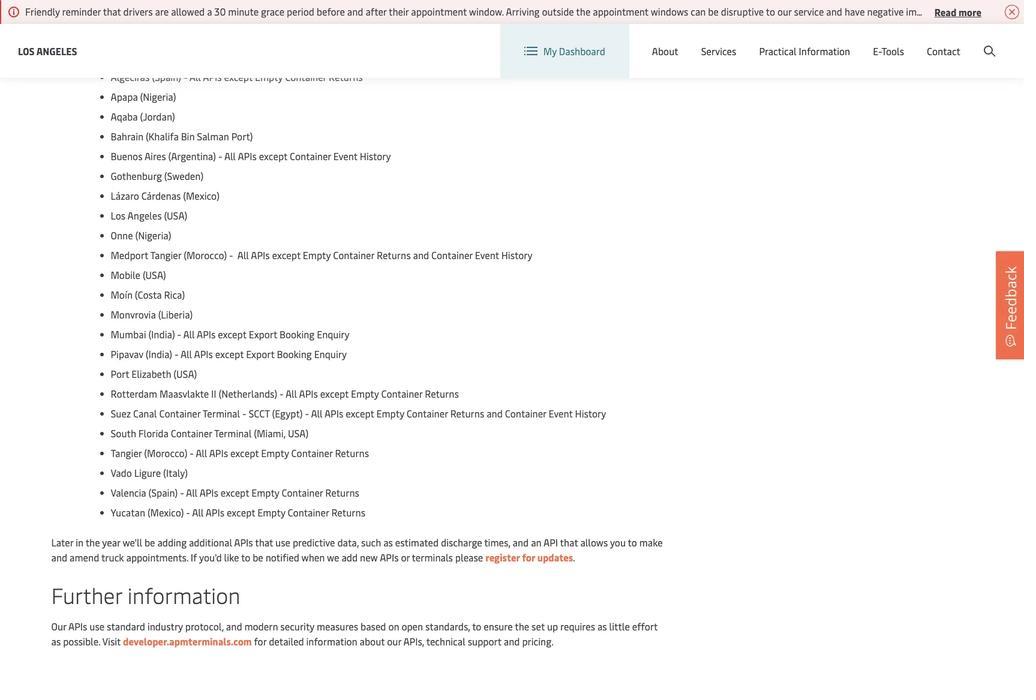 Task type: vqa. For each thing, say whether or not it's contained in the screenshot.
Switch
yes



Task type: locate. For each thing, give the bounding box(es) containing it.
(usa) down lázaro cárdenas (mexico)
[[164, 209, 187, 222]]

0 vertical spatial export
[[249, 328, 277, 341]]

0 vertical spatial use
[[275, 536, 290, 549]]

2 appointment from the left
[[593, 5, 649, 18]]

(italy) up offer at the left of the page
[[163, 10, 188, 24]]

(india) for pipavav
[[146, 348, 172, 361]]

information down measures
[[306, 635, 357, 648]]

ligure up currently
[[134, 10, 161, 24]]

in down grace
[[258, 40, 266, 54]]

1 horizontal spatial be
[[253, 551, 263, 564]]

1 vertical spatial (spain)
[[148, 486, 178, 499]]

be right the can
[[708, 5, 719, 18]]

(usa) up maasvlakte on the bottom left of page
[[174, 367, 197, 381]]

1 horizontal spatial our
[[777, 5, 792, 18]]

(spain) for algeciras
[[152, 70, 181, 84]]

and inside our apis use standard industry protocol, and modern security measures based on open standards, to ensure the set up requires as little effort as possible. visit
[[226, 620, 242, 633]]

global menu
[[793, 35, 847, 48]]

tangier down the south
[[111, 447, 142, 460]]

1 vertical spatial history
[[501, 249, 533, 262]]

1 vertical spatial (nigeria)
[[135, 229, 171, 242]]

medport
[[111, 249, 148, 262]]

(india) up port elizabeth (usa)
[[146, 348, 172, 361]]

0 vertical spatial tangier
[[150, 249, 181, 262]]

1 vertical spatial information
[[306, 635, 357, 648]]

1 vado from the top
[[111, 10, 132, 24]]

angeles for los angeles (usa)
[[128, 209, 162, 222]]

export for mumbai (india) - all apis except export booking enquiry
[[249, 328, 277, 341]]

terminal for (miami,
[[214, 427, 252, 440]]

as right such
[[383, 536, 393, 549]]

0 horizontal spatial as
[[51, 635, 61, 648]]

angeles down friendly on the left of page
[[36, 44, 77, 57]]

our left apis,
[[387, 635, 401, 648]]

booking for pipavav (india) - all apis except export booking enquiry
[[277, 348, 312, 361]]

los
[[18, 44, 35, 57], [111, 209, 126, 222]]

terminals down the estimated
[[412, 551, 453, 564]]

0 vertical spatial be
[[708, 5, 719, 18]]

the left set
[[515, 620, 529, 633]]

all down south florida container terminal (miami, usa)
[[196, 447, 207, 460]]

we'll
[[123, 536, 142, 549]]

all left other
[[51, 40, 64, 54]]

their
[[389, 5, 409, 18]]

1 vertical spatial booking
[[277, 348, 312, 361]]

0 horizontal spatial los
[[18, 44, 35, 57]]

are
[[155, 5, 169, 18]]

(nigeria) for onne (nigeria)
[[135, 229, 171, 242]]

vado up the valencia
[[111, 466, 132, 480]]

monvrovia (liberia)
[[111, 308, 193, 321]]

0 vertical spatial (india)
[[148, 328, 175, 341]]

the inside our apis use standard industry protocol, and modern security measures based on open standards, to ensure the set up requires as little effort as possible. visit
[[515, 620, 529, 633]]

empty
[[255, 70, 283, 84], [303, 249, 331, 262], [351, 387, 379, 400], [376, 407, 404, 420], [261, 447, 289, 460], [252, 486, 279, 499], [258, 506, 285, 519]]

(india) down the monvrovia (liberia)
[[148, 328, 175, 341]]

.
[[573, 551, 575, 564]]

port elizabeth (usa)
[[111, 367, 197, 381]]

0 horizontal spatial our
[[387, 635, 401, 648]]

detailed
[[269, 635, 304, 648]]

global
[[793, 35, 820, 48]]

1 horizontal spatial in
[[258, 40, 266, 54]]

terminal down ii
[[203, 407, 240, 420]]

(nigeria) up (jordan)
[[140, 90, 176, 103]]

additional apis
[[189, 536, 253, 549]]

tangier
[[150, 249, 181, 262], [111, 447, 142, 460]]

that right the reminder
[[103, 5, 121, 18]]

- up (mexico) -
[[180, 486, 184, 499]]

vado ligure (italy) up offer at the left of the page
[[111, 10, 190, 24]]

tangier (morocco) - all apis except empty container returns
[[111, 447, 369, 460]]

(usa) for elizabeth
[[174, 367, 197, 381]]

about
[[360, 635, 385, 648]]

vado ligure (italy)
[[111, 10, 190, 24], [111, 466, 188, 480]]

0 vertical spatial (spain)
[[152, 70, 181, 84]]

feedback
[[1001, 266, 1021, 330]]

1 vertical spatial export
[[246, 348, 275, 361]]

los inside 'link'
[[18, 44, 35, 57]]

protocol,
[[185, 620, 224, 633]]

1 vertical spatial in
[[76, 536, 83, 549]]

as inside the later in the year we'll be adding additional apis that use predictive data, such as estimated discharge times, and an api that allows you to make and amend truck appointments. if you'd like to be notified when we add new apis or terminals please
[[383, 536, 393, 549]]

0 horizontal spatial that
[[103, 5, 121, 18]]

2 vertical spatial event
[[549, 407, 573, 420]]

like
[[224, 551, 239, 564]]

0 vertical spatial (usa)
[[164, 209, 187, 222]]

apis inside our apis use standard industry protocol, and modern security measures based on open standards, to ensure the set up requires as little effort as possible. visit
[[68, 620, 87, 633]]

all
[[51, 40, 64, 54], [224, 150, 236, 163], [183, 328, 195, 341], [181, 348, 192, 361], [311, 407, 322, 420], [196, 447, 207, 460]]

0 horizontal spatial history
[[360, 150, 391, 163]]

before
[[317, 5, 345, 18]]

the inside the later in the year we'll be adding additional apis that use predictive data, such as estimated discharge times, and an api that allows you to make and amend truck appointments. if you'd like to be notified when we add new apis or terminals please
[[86, 536, 100, 549]]

updates
[[537, 551, 573, 564]]

that up '.'
[[560, 536, 578, 549]]

0 vertical spatial information
[[128, 580, 240, 610]]

0 horizontal spatial event
[[333, 150, 358, 163]]

being
[[481, 40, 505, 54]]

0 vertical spatial (nigeria)
[[140, 90, 176, 103]]

for down an
[[522, 551, 535, 564]]

to up support at the bottom
[[472, 620, 481, 633]]

- down (liberia)
[[177, 328, 181, 341]]

make
[[639, 536, 663, 549]]

0 vertical spatial ligure
[[134, 10, 161, 24]]

1 vertical spatial ligure
[[134, 466, 161, 480]]

to right like
[[241, 551, 250, 564]]

1 vertical spatial as
[[597, 620, 607, 633]]

support
[[468, 635, 501, 648]]

0 vertical spatial our
[[777, 5, 792, 18]]

tangier down onne (nigeria)
[[150, 249, 181, 262]]

1 horizontal spatial for
[[254, 635, 267, 648]]

you'd
[[199, 551, 222, 564]]

developer.apmterminals.com for detailed information about our apis, technical support and pricing.
[[123, 635, 554, 648]]

0 horizontal spatial appointment
[[411, 5, 467, 18]]

1 vertical spatial our
[[387, 635, 401, 648]]

(mexico) -
[[148, 506, 190, 519]]

vado up currently
[[111, 10, 132, 24]]

0 vertical spatial on
[[943, 5, 953, 18]]

1 horizontal spatial los
[[111, 209, 126, 222]]

on left open
[[388, 620, 399, 633]]

such
[[361, 536, 381, 549]]

e-
[[873, 44, 882, 58]]

read more button
[[935, 4, 982, 19]]

1 horizontal spatial appointment
[[593, 5, 649, 18]]

year
[[102, 536, 120, 549]]

an
[[531, 536, 542, 549]]

(miami,
[[254, 427, 286, 440]]

(morocco) - up rica) at left
[[184, 249, 233, 262]]

as left little at the bottom of page
[[597, 620, 607, 633]]

1 horizontal spatial use
[[275, 536, 290, 549]]

suez canal container terminal - scct (egypt) - all apis except empty container returns and container event history
[[111, 407, 606, 420]]

bin
[[181, 130, 195, 143]]

2 drivers from the left
[[956, 5, 985, 18]]

(nigeria) down 'los angeles (usa)'
[[135, 229, 171, 242]]

0 vertical spatial booking
[[280, 328, 315, 341]]

angeles inside 'link'
[[36, 44, 77, 57]]

los up onne
[[111, 209, 126, 222]]

for right data
[[200, 40, 213, 54]]

0 vertical spatial vado
[[111, 10, 132, 24]]

be up appointments.
[[145, 536, 155, 549]]

in up amend
[[76, 536, 83, 549]]

(nigeria) for apapa (nigeria)
[[140, 90, 176, 103]]

drivers left are
[[123, 5, 153, 18]]

about
[[652, 44, 678, 58]]

1 drivers from the left
[[123, 5, 153, 18]]

(india) for mumbai
[[148, 328, 175, 341]]

1 vertical spatial los
[[111, 209, 126, 222]]

(italy) up (mexico) -
[[163, 466, 188, 480]]

1 horizontal spatial drivers
[[956, 5, 985, 18]]

0 horizontal spatial use
[[90, 620, 104, 633]]

use up notified
[[275, 536, 290, 549]]

2 vertical spatial be
[[253, 551, 263, 564]]

vado ligure (italy) up the valencia
[[111, 466, 188, 480]]

1 vertical spatial vado ligure (italy)
[[111, 466, 188, 480]]

information
[[799, 44, 850, 58]]

times,
[[484, 536, 510, 549]]

(india)
[[148, 328, 175, 341], [146, 348, 172, 361]]

1 vertical spatial use
[[90, 620, 104, 633]]

2 vertical spatial (usa)
[[174, 367, 197, 381]]

information up the industry
[[128, 580, 240, 610]]

2 horizontal spatial history
[[575, 407, 606, 420]]

switch location
[[686, 35, 754, 48]]

- down data
[[184, 70, 187, 84]]

use up visit
[[90, 620, 104, 633]]

ii
[[211, 387, 216, 400]]

service
[[794, 5, 824, 18]]

apapa
[[111, 90, 138, 103]]

mumbai
[[111, 328, 146, 341]]

later
[[51, 536, 73, 549]]

(spain) for valencia
[[148, 486, 178, 499]]

terminals left being
[[437, 40, 478, 54]]

e-tools button
[[873, 24, 904, 78]]

0 horizontal spatial drivers
[[123, 5, 153, 18]]

0 horizontal spatial information
[[128, 580, 240, 610]]

2 ligure from the top
[[134, 466, 161, 480]]

1 vertical spatial on
[[388, 620, 399, 633]]

1 horizontal spatial angeles
[[128, 209, 162, 222]]

0 vertical spatial event
[[333, 150, 358, 163]]

1 horizontal spatial as
[[383, 536, 393, 549]]

canal
[[133, 407, 157, 420]]

0 horizontal spatial in
[[76, 536, 83, 549]]

2 vado from the top
[[111, 466, 132, 480]]

to right disruptive
[[766, 5, 775, 18]]

as down the our
[[51, 635, 61, 648]]

1 vertical spatial terminal
[[214, 427, 252, 440]]

(spain) up (mexico) -
[[148, 486, 178, 499]]

security
[[280, 620, 314, 633]]

2 horizontal spatial event
[[549, 407, 573, 420]]

export up pipavav (india) - all apis except export booking enquiry
[[249, 328, 277, 341]]

(costa
[[135, 288, 162, 301]]

salman
[[197, 130, 229, 143]]

you
[[610, 536, 626, 549]]

0 vertical spatial enquiry
[[317, 328, 350, 341]]

(morocco) - down florida
[[144, 447, 194, 460]]

yucatan
[[111, 506, 145, 519]]

register
[[485, 551, 520, 564]]

drivers left who
[[956, 5, 985, 18]]

1 vertical spatial be
[[145, 536, 155, 549]]

and
[[347, 5, 363, 18], [826, 5, 842, 18], [487, 407, 503, 420], [513, 536, 529, 549], [51, 551, 67, 564], [226, 620, 242, 633], [504, 635, 520, 648]]

to inside our apis use standard industry protocol, and modern security measures based on open standards, to ensure the set up requires as little effort as possible. visit
[[472, 620, 481, 633]]

the up amend
[[86, 536, 100, 549]]

2 vado ligure (italy) from the top
[[111, 466, 188, 480]]

that up notified
[[255, 536, 273, 549]]

ligure
[[134, 10, 161, 24], [134, 466, 161, 480]]

about button
[[652, 24, 678, 78]]

all up port elizabeth (usa)
[[181, 348, 192, 361]]

terminal up tangier (morocco) - all apis except empty container returns
[[214, 427, 252, 440]]

angeles up onne (nigeria)
[[128, 209, 162, 222]]

visit
[[102, 635, 121, 648]]

on
[[943, 5, 953, 18], [388, 620, 399, 633]]

export for pipavav (india) - all apis except export booking enquiry
[[246, 348, 275, 361]]

2 horizontal spatial be
[[708, 5, 719, 18]]

technical
[[426, 635, 465, 648]]

our left service
[[777, 5, 792, 18]]

as
[[383, 536, 393, 549], [597, 620, 607, 633], [51, 635, 61, 648]]

apapa (nigeria)
[[111, 90, 176, 103]]

0 vertical spatial vado ligure (italy)
[[111, 10, 190, 24]]

terminal
[[203, 407, 240, 420], [214, 427, 252, 440]]

e-tools
[[873, 44, 904, 58]]

1 vertical spatial event
[[475, 249, 499, 262]]

1 vertical spatial vado
[[111, 466, 132, 480]]

windows
[[651, 5, 688, 18]]

0 vertical spatial angeles
[[36, 44, 77, 57]]

1 horizontal spatial tangier
[[150, 249, 181, 262]]

port
[[111, 367, 129, 381]]

1 horizontal spatial event
[[475, 249, 499, 262]]

(spain) down offer at the left of the page
[[152, 70, 181, 84]]

los for los angeles (usa)
[[111, 209, 126, 222]]

1 vertical spatial enquiry
[[314, 348, 347, 361]]

0 vertical spatial history
[[360, 150, 391, 163]]

0 vertical spatial for
[[200, 40, 213, 54]]

2 vertical spatial history
[[575, 407, 606, 420]]

on left more
[[943, 5, 953, 18]]

ligure up the valencia
[[134, 466, 161, 480]]

1 vertical spatial angeles
[[128, 209, 162, 222]]

0 horizontal spatial for
[[200, 40, 213, 54]]

can
[[691, 5, 706, 18]]

0 vertical spatial los
[[18, 44, 35, 57]]

2 horizontal spatial as
[[597, 620, 607, 633]]

los down friendly on the left of page
[[18, 44, 35, 57]]

appointment right their
[[411, 5, 467, 18]]

2 vertical spatial for
[[254, 635, 267, 648]]

read more
[[935, 5, 982, 18]]

0 vertical spatial terminal
[[203, 407, 240, 420]]

all other apis currently offer data for terminals in the following locations, with additional terminals being added continually.
[[51, 40, 585, 54]]

gothenburg (sweden)
[[111, 169, 203, 183]]

port)
[[231, 130, 253, 143]]

appointment left windows at the top
[[593, 5, 649, 18]]

(italy)
[[163, 10, 188, 24], [163, 466, 188, 480]]

for down modern
[[254, 635, 267, 648]]

history
[[360, 150, 391, 163], [501, 249, 533, 262], [575, 407, 606, 420]]

0 vertical spatial as
[[383, 536, 393, 549]]

- down salman
[[218, 150, 222, 163]]

apis inside the later in the year we'll be adding additional apis that use predictive data, such as estimated discharge times, and an api that allows you to make and amend truck appointments. if you'd like to be notified when we add new apis or terminals please
[[380, 551, 399, 564]]

1 horizontal spatial on
[[943, 5, 953, 18]]

2 horizontal spatial for
[[522, 551, 535, 564]]

the left following
[[268, 40, 282, 54]]

close alert image
[[1005, 5, 1019, 19]]

algeciras
[[111, 70, 150, 84]]

0 horizontal spatial on
[[388, 620, 399, 633]]

menu
[[823, 35, 847, 48]]

export down mumbai (india) - all apis except export booking enquiry
[[246, 348, 275, 361]]

be left notified
[[253, 551, 263, 564]]

1 vertical spatial (india)
[[146, 348, 172, 361]]

1 vertical spatial tangier
[[111, 447, 142, 460]]

to
[[766, 5, 775, 18], [628, 536, 637, 549], [241, 551, 250, 564], [472, 620, 481, 633]]

global menu button
[[766, 24, 859, 60]]

(spain)
[[152, 70, 181, 84], [148, 486, 178, 499]]

0 horizontal spatial angeles
[[36, 44, 77, 57]]

appointment
[[411, 5, 467, 18], [593, 5, 649, 18]]

use
[[275, 536, 290, 549], [90, 620, 104, 633]]

(usa) up (costa in the left top of the page
[[143, 268, 166, 282]]

use inside the later in the year we'll be adding additional apis that use predictive data, such as estimated discharge times, and an api that allows you to make and amend truck appointments. if you'd like to be notified when we add new apis or terminals please
[[275, 536, 290, 549]]

1 vertical spatial for
[[522, 551, 535, 564]]



Task type: describe. For each thing, give the bounding box(es) containing it.
usa)
[[288, 427, 308, 440]]

we
[[327, 551, 339, 564]]

terminal for -
[[203, 407, 240, 420]]

booking for mumbai (india) - all apis except export booking enquiry
[[280, 328, 315, 341]]

(liberia)
[[158, 308, 193, 321]]

onne (nigeria)
[[111, 229, 171, 242]]

notified
[[266, 551, 299, 564]]

1 vertical spatial (usa)
[[143, 268, 166, 282]]

los angeles link
[[18, 43, 77, 58]]

locations,
[[327, 40, 369, 54]]

practical information
[[759, 44, 850, 58]]

los for los angeles
[[18, 44, 35, 57]]

practical information button
[[759, 24, 850, 78]]

0 vertical spatial (italy)
[[163, 10, 188, 24]]

algeciras (spain) - all apis except empty container returns
[[111, 70, 363, 84]]

on inside our apis use standard industry protocol, and modern security measures based on open standards, to ensure the set up requires as little effort as possible. visit
[[388, 620, 399, 633]]

1 horizontal spatial that
[[255, 536, 273, 549]]

2 horizontal spatial that
[[560, 536, 578, 549]]

enquiry for pipavav (india) - all apis except export booking enquiry
[[314, 348, 347, 361]]

0 vertical spatial in
[[258, 40, 266, 54]]

mobile (usa)
[[111, 268, 166, 282]]

for for based
[[254, 635, 267, 648]]

friendly
[[25, 5, 60, 18]]

measures
[[317, 620, 358, 633]]

aqaba (jordan)
[[111, 110, 177, 123]]

my
[[543, 44, 557, 58]]

(sweden)
[[164, 169, 203, 183]]

0 horizontal spatial be
[[145, 536, 155, 549]]

lázaro
[[111, 189, 139, 202]]

terminals inside the later in the year we'll be adding additional apis that use predictive data, such as estimated discharge times, and an api that allows you to make and amend truck appointments. if you'd like to be notified when we add new apis or terminals please
[[412, 551, 453, 564]]

amend
[[70, 551, 99, 564]]

angeles for los angeles
[[36, 44, 77, 57]]

florida
[[138, 427, 168, 440]]

my dashboard
[[543, 44, 605, 58]]

after
[[366, 5, 387, 18]]

the right outside
[[576, 5, 591, 18]]

(usa) for angeles
[[164, 209, 187, 222]]

window.
[[469, 5, 504, 18]]

all right (egypt)
[[311, 407, 322, 420]]

1 horizontal spatial information
[[306, 635, 357, 648]]

open
[[402, 620, 423, 633]]

arriv
[[1008, 5, 1024, 18]]

- up (egypt)
[[280, 387, 284, 400]]

2 vertical spatial as
[[51, 635, 61, 648]]

estimated
[[395, 536, 439, 549]]

create
[[936, 35, 964, 48]]

arriving
[[506, 5, 540, 18]]

login / create account
[[904, 35, 1001, 48]]

/
[[930, 35, 934, 48]]

who
[[987, 5, 1006, 18]]

switch
[[686, 35, 715, 48]]

standards,
[[425, 620, 470, 633]]

location
[[717, 35, 754, 48]]

register for updates link
[[485, 551, 573, 564]]

up
[[547, 620, 558, 633]]

bahrain (khalifa bin salman port)
[[111, 130, 253, 143]]

1 vertical spatial (italy)
[[163, 466, 188, 480]]

all down (liberia)
[[183, 328, 195, 341]]

terminals up algeciras (spain) - all apis except empty container returns at the left top of page
[[215, 40, 256, 54]]

all down the port)
[[224, 150, 236, 163]]

services
[[701, 44, 736, 58]]

1 appointment from the left
[[411, 5, 467, 18]]

1 vertical spatial (morocco) -
[[144, 447, 194, 460]]

please
[[455, 551, 483, 564]]

use inside our apis use standard industry protocol, and modern security measures based on open standards, to ensure the set up requires as little effort as possible. visit
[[90, 620, 104, 633]]

for for predictive
[[522, 551, 535, 564]]

negative
[[867, 5, 904, 18]]

allows
[[580, 536, 608, 549]]

los angeles (usa)
[[111, 209, 187, 222]]

(khalifa
[[146, 130, 179, 143]]

bahrain
[[111, 130, 143, 143]]

medport tangier (morocco) -  all apis except empty container returns and container event history
[[111, 249, 533, 262]]

lázaro cárdenas (mexico)
[[111, 189, 220, 202]]

suez
[[111, 407, 131, 420]]

ensure
[[484, 620, 513, 633]]

currently
[[114, 40, 153, 54]]

disruptive
[[721, 5, 764, 18]]

- up port elizabeth (usa)
[[175, 348, 179, 361]]

1 ligure from the top
[[134, 10, 161, 24]]

period
[[287, 5, 314, 18]]

1 vado ligure (italy) from the top
[[111, 10, 190, 24]]

minute
[[228, 5, 259, 18]]

- left scct
[[242, 407, 246, 420]]

login / create account link
[[882, 24, 1001, 59]]

friendly reminder that drivers are allowed a 30 minute grace period before and after their appointment window. arriving outside the appointment windows can be disruptive to our service and have negative impacts on drivers who arriv
[[25, 5, 1024, 18]]

register for updates .
[[485, 551, 577, 564]]

in inside the later in the year we'll be adding additional apis that use predictive data, such as estimated discharge times, and an api that allows you to make and amend truck appointments. if you'd like to be notified when we add new apis or terminals please
[[76, 536, 83, 549]]

based
[[361, 620, 386, 633]]

1 horizontal spatial history
[[501, 249, 533, 262]]

enquiry for mumbai (india) - all apis except export booking enquiry
[[317, 328, 350, 341]]

aires
[[145, 150, 166, 163]]

our
[[51, 620, 66, 633]]

elizabeth
[[132, 367, 171, 381]]

mumbai (india) - all apis except export booking enquiry
[[111, 328, 350, 341]]

standard
[[107, 620, 145, 633]]

requires
[[560, 620, 595, 633]]

moín
[[111, 288, 133, 301]]

0 vertical spatial (morocco) -
[[184, 249, 233, 262]]

- right (egypt)
[[305, 407, 309, 420]]

set
[[532, 620, 545, 633]]

grace
[[261, 5, 284, 18]]

added
[[507, 40, 533, 54]]

pipavav (india) - all apis except export booking enquiry
[[111, 348, 347, 361]]

0 horizontal spatial tangier
[[111, 447, 142, 460]]

a
[[207, 5, 212, 18]]

pricing.
[[522, 635, 554, 648]]

buenos
[[111, 150, 143, 163]]

(netherlands)
[[219, 387, 277, 400]]

services button
[[701, 24, 736, 78]]

switch location button
[[667, 35, 754, 48]]

buenos aires (argentina) - all apis except container event history
[[111, 150, 391, 163]]

our apis use standard industry protocol, and modern security measures based on open standards, to ensure the set up requires as little effort as possible. visit
[[51, 620, 658, 648]]

other
[[66, 40, 90, 54]]

south
[[111, 427, 136, 440]]

practical
[[759, 44, 797, 58]]

to right you
[[628, 536, 637, 549]]



